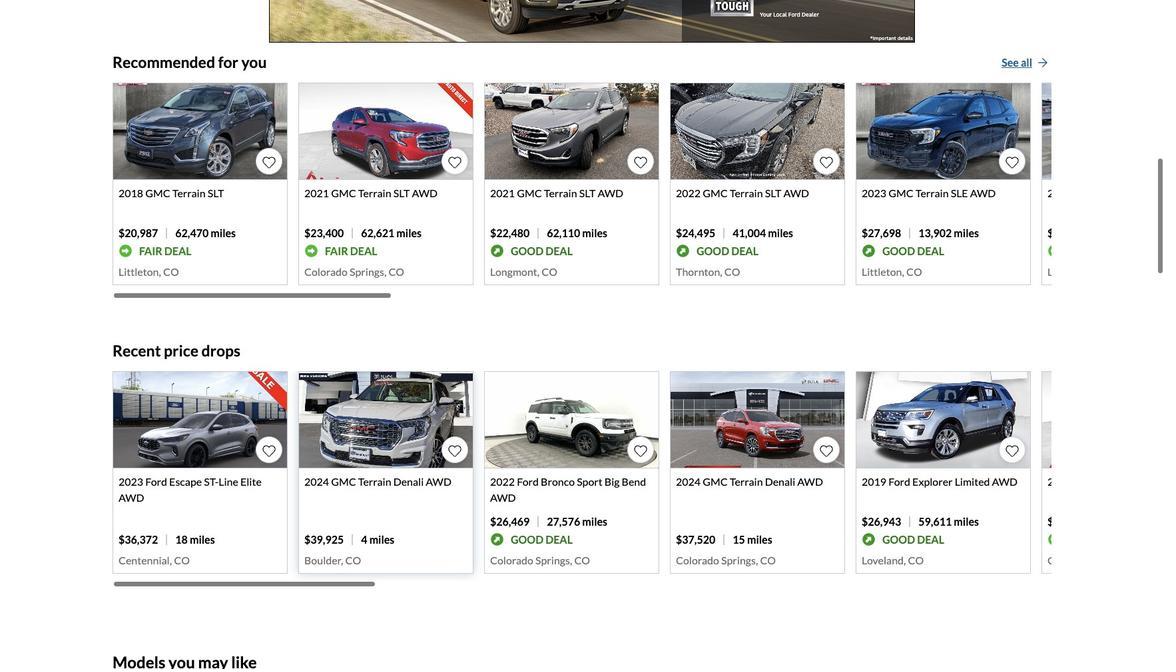 Task type: vqa. For each thing, say whether or not it's contained in the screenshot.


Task type: describe. For each thing, give the bounding box(es) containing it.
62,110 miles
[[547, 227, 608, 239]]

gmc for 4 miles
[[331, 475, 356, 488]]

awd for 13,902 miles
[[971, 187, 997, 199]]

miles for 62,470 miles
[[211, 227, 236, 239]]

2022 for 2022 gmc terrain slt awd
[[676, 187, 701, 199]]

terrain for 62,110 miles
[[544, 187, 578, 199]]

aw
[[1156, 187, 1165, 199]]

ford for 2020
[[1075, 475, 1097, 488]]

awd for 15 miles
[[798, 475, 824, 488]]

good for $26,943
[[883, 533, 916, 546]]

littleton, co for good deal
[[862, 265, 923, 278]]

big
[[605, 475, 620, 488]]

2022 gmc terrain slt awd
[[676, 187, 810, 199]]

13,902
[[919, 227, 953, 239]]

62,470
[[175, 227, 209, 239]]

2019 ford explorer limited awd
[[862, 475, 1018, 488]]

2021 gmc terrain slt awd for 62,621 miles
[[305, 187, 438, 199]]

2024 gmc terrain denali awd for 4
[[305, 475, 452, 488]]

2020 ford explorer xlt a
[[1048, 475, 1165, 488]]

xlt
[[1141, 475, 1159, 488]]

62,110
[[547, 227, 581, 239]]

miles for 15 miles
[[748, 533, 773, 546]]

gmc for 15 miles
[[703, 475, 728, 488]]

deal for 27,576 miles
[[546, 533, 573, 546]]

terrain for 13,902 miles
[[916, 187, 949, 199]]

good for $22,480
[[511, 244, 544, 257]]

springs, for 2022
[[536, 554, 573, 567]]

2024 gmc terrain denali awd for 15
[[676, 475, 824, 488]]

miles for 13,902 miles
[[955, 227, 980, 239]]

longmont, co for 2021 gmc terrain slt aw
[[1048, 265, 1116, 278]]

terrain for 41,004 miles
[[730, 187, 763, 199]]

41,004 miles
[[733, 227, 794, 239]]

price
[[164, 342, 199, 360]]

denali for 15 miles
[[766, 475, 796, 488]]

$23,400
[[305, 227, 344, 239]]

miles for 4 miles
[[370, 533, 395, 546]]

41,004
[[733, 227, 767, 239]]

ford for 2019
[[889, 475, 911, 488]]

good deal for 27,576
[[511, 533, 573, 546]]

slt for 62,110
[[580, 187, 596, 199]]

recommended for you
[[113, 53, 267, 72]]

colorado for 2021 gmc terrain slt awd
[[305, 265, 348, 278]]

thornton,
[[676, 265, 723, 278]]

all
[[1022, 56, 1033, 69]]

2020 ford explorer xlt awd image
[[1043, 372, 1165, 468]]

awd for 59,611 miles
[[993, 475, 1018, 488]]

awd for 4 miles
[[426, 475, 452, 488]]

deal for 41,004 miles
[[732, 244, 759, 257]]

gmc for 62,110 miles
[[517, 187, 542, 199]]

2021 gmc terrain slt awd image for 62,110
[[485, 83, 659, 179]]

2023 gmc terrain sle awd image
[[857, 83, 1031, 179]]

recommended
[[113, 53, 215, 72]]

awd for 41,004 miles
[[784, 187, 810, 199]]

elite
[[241, 475, 262, 488]]

5 slt from the left
[[1137, 187, 1154, 199]]

$26,897
[[1048, 227, 1088, 239]]

2021 gmc terrain slt awd image for 62,621
[[299, 83, 473, 179]]

awd for 62,110 miles
[[598, 187, 624, 199]]

gmc for 62,470 miles
[[145, 187, 170, 199]]

deal for 62,621 miles
[[350, 244, 378, 257]]

escape
[[169, 475, 202, 488]]

gmc up $26,897
[[1075, 187, 1100, 199]]

4
[[361, 533, 368, 546]]

see
[[1002, 56, 1020, 69]]

ford for 2022
[[517, 475, 539, 488]]

2018 gmc terrain slt image
[[113, 83, 287, 179]]

littleton, for good deal
[[862, 265, 905, 278]]

denali for 4 miles
[[394, 475, 424, 488]]

good deal for 62,110
[[511, 244, 573, 257]]

centennial, co
[[119, 554, 190, 567]]

miles for 59,611 miles
[[955, 515, 980, 528]]

awd inside the 2022 ford bronco sport big bend awd
[[491, 491, 516, 504]]

slt for 62,621
[[394, 187, 410, 199]]

line
[[219, 475, 238, 488]]

good for $27,698
[[883, 244, 916, 257]]

miles for 18 miles
[[190, 533, 215, 546]]

good deal for 13,902
[[883, 244, 945, 257]]

explorer for limited
[[913, 475, 953, 488]]

good deal for 41,004
[[697, 244, 759, 257]]

recent price drops
[[113, 342, 241, 360]]

18 miles
[[175, 533, 215, 546]]

2020
[[1048, 475, 1073, 488]]

explorer for xlt
[[1099, 475, 1139, 488]]

colorado springs, co for 2020
[[1048, 554, 1148, 567]]

deal for 59,611 miles
[[918, 533, 945, 546]]

boulder,
[[305, 554, 343, 567]]

fair deal for $23,400
[[325, 244, 378, 257]]

limited
[[955, 475, 991, 488]]

miles for 62,621 miles
[[397, 227, 422, 239]]

colorado for 2020 ford explorer xlt a
[[1048, 554, 1092, 567]]

terrain for 62,470 miles
[[172, 187, 206, 199]]

good for $24,495
[[697, 244, 730, 257]]

fair deal for $20,987
[[139, 244, 192, 257]]

drops
[[202, 342, 241, 360]]



Task type: locate. For each thing, give the bounding box(es) containing it.
4 miles
[[361, 533, 395, 546]]

1 horizontal spatial littleton,
[[862, 265, 905, 278]]

good for $26,469
[[511, 533, 544, 546]]

deal down the 62,470
[[164, 244, 192, 257]]

littleton,
[[119, 265, 161, 278], [862, 265, 905, 278]]

deal for 13,902 miles
[[918, 244, 945, 257]]

explorer left xlt
[[1099, 475, 1139, 488]]

terrain left sle
[[916, 187, 949, 199]]

2024
[[305, 475, 329, 488], [676, 475, 701, 488]]

1 horizontal spatial 2024
[[676, 475, 701, 488]]

fair deal down the 62,470
[[139, 244, 192, 257]]

gmc for 62,621 miles
[[331, 187, 356, 199]]

co
[[163, 265, 179, 278], [389, 265, 405, 278], [542, 265, 558, 278], [725, 265, 741, 278], [907, 265, 923, 278], [1100, 265, 1116, 278], [174, 554, 190, 567], [346, 554, 361, 567], [575, 554, 591, 567], [761, 554, 776, 567], [909, 554, 925, 567], [1133, 554, 1148, 567]]

littleton, down $20,987 at top
[[119, 265, 161, 278]]

good up loveland, co
[[883, 533, 916, 546]]

terrain left aw
[[1102, 187, 1135, 199]]

miles right 15
[[748, 533, 773, 546]]

good deal down the 13,902
[[883, 244, 945, 257]]

good deal down 41,004
[[697, 244, 759, 257]]

boulder, co
[[305, 554, 361, 567]]

59,611
[[919, 515, 953, 528]]

colorado springs, co for 2021
[[305, 265, 405, 278]]

longmont, down $22,480
[[491, 265, 540, 278]]

2021 up $22,480
[[491, 187, 515, 199]]

longmont, down $26,897
[[1048, 265, 1098, 278]]

thornton, co
[[676, 265, 741, 278]]

deal down the 13,902
[[918, 244, 945, 257]]

colorado springs, co for 2022
[[491, 554, 591, 567]]

littleton, down $27,698 at the right
[[862, 265, 905, 278]]

terrain
[[172, 187, 206, 199], [358, 187, 392, 199], [544, 187, 578, 199], [730, 187, 763, 199], [916, 187, 949, 199], [1102, 187, 1135, 199], [358, 475, 392, 488], [730, 475, 763, 488]]

terrain up the "62,110"
[[544, 187, 578, 199]]

15
[[733, 533, 746, 546]]

4 ford from the left
[[1075, 475, 1097, 488]]

deal down 62,621 in the left top of the page
[[350, 244, 378, 257]]

2022 ford bronco sport big bend awd image
[[485, 372, 659, 468]]

miles
[[211, 227, 236, 239], [397, 227, 422, 239], [583, 227, 608, 239], [769, 227, 794, 239], [955, 227, 980, 239], [583, 515, 608, 528], [955, 515, 980, 528], [190, 533, 215, 546], [370, 533, 395, 546], [748, 533, 773, 546]]

bend
[[622, 475, 647, 488]]

3 2021 gmc terrain slt awd image from the left
[[1043, 83, 1165, 179]]

2021 up $23,400
[[305, 187, 329, 199]]

explorer left the limited
[[913, 475, 953, 488]]

explorer
[[913, 475, 953, 488], [1099, 475, 1139, 488]]

2 2021 from the left
[[491, 187, 515, 199]]

1 littleton, co from the left
[[119, 265, 179, 278]]

deal down 59,611
[[918, 533, 945, 546]]

2021 gmc terrain slt awd up the "62,110"
[[491, 187, 624, 199]]

2 2021 gmc terrain slt awd image from the left
[[485, 83, 659, 179]]

2024 gmc terrain denali awd image for 15 miles
[[671, 372, 845, 468]]

2018
[[119, 187, 143, 199]]

0 horizontal spatial 2024
[[305, 475, 329, 488]]

ford right 2019
[[889, 475, 911, 488]]

$36,372
[[119, 533, 158, 546]]

springs, for 2020
[[1094, 554, 1130, 567]]

$39,925
[[305, 533, 344, 546]]

slt up 62,470 miles
[[208, 187, 224, 199]]

2 explorer from the left
[[1099, 475, 1139, 488]]

littleton, for fair deal
[[119, 265, 161, 278]]

1 2024 gmc terrain denali awd from the left
[[305, 475, 452, 488]]

2 ford from the left
[[517, 475, 539, 488]]

colorado for 2022 ford bronco sport big bend awd
[[491, 554, 534, 567]]

1 vertical spatial 2023
[[119, 475, 143, 488]]

2022
[[676, 187, 701, 199], [491, 475, 515, 488]]

good down $26,469
[[511, 533, 544, 546]]

4 slt from the left
[[766, 187, 782, 199]]

2023 ford escape st-line elite awd image
[[113, 372, 287, 468]]

longmont, co
[[491, 265, 558, 278], [1048, 265, 1116, 278]]

fair down $20,987 at top
[[139, 244, 162, 257]]

27,576
[[547, 515, 581, 528]]

2023 up $27,698 at the right
[[862, 187, 887, 199]]

1 2021 from the left
[[305, 187, 329, 199]]

sport
[[577, 475, 603, 488]]

ford right 2020 on the right bottom
[[1075, 475, 1097, 488]]

1 horizontal spatial 2022
[[676, 187, 701, 199]]

ford
[[145, 475, 167, 488], [517, 475, 539, 488], [889, 475, 911, 488], [1075, 475, 1097, 488]]

gmc up $23,400
[[331, 187, 356, 199]]

sle
[[951, 187, 969, 199]]

2024 gmc terrain denali awd up 15 miles
[[676, 475, 824, 488]]

1 horizontal spatial 2024 gmc terrain denali awd image
[[671, 372, 845, 468]]

slt up 62,621 miles
[[394, 187, 410, 199]]

1 horizontal spatial fair deal
[[325, 244, 378, 257]]

terrain for 15 miles
[[730, 475, 763, 488]]

2022 gmc terrain slt awd image
[[671, 83, 845, 179]]

2 longmont, from the left
[[1048, 265, 1098, 278]]

colorado springs, co down 62,621 in the left top of the page
[[305, 265, 405, 278]]

0 horizontal spatial littleton,
[[119, 265, 161, 278]]

fair deal down 62,621 in the left top of the page
[[325, 244, 378, 257]]

denali
[[394, 475, 424, 488], [766, 475, 796, 488]]

1 ford from the left
[[145, 475, 167, 488]]

ford left 'bronco'
[[517, 475, 539, 488]]

0 horizontal spatial fair deal
[[139, 244, 192, 257]]

2022 up $26,469
[[491, 475, 515, 488]]

ford inside 2023 ford escape st-line elite awd
[[145, 475, 167, 488]]

miles right 4 at the left of the page
[[370, 533, 395, 546]]

1 horizontal spatial 2021 gmc terrain slt awd image
[[485, 83, 659, 179]]

1 horizontal spatial 2021 gmc terrain slt awd
[[491, 187, 624, 199]]

2019
[[862, 475, 887, 488]]

slt left aw
[[1137, 187, 1154, 199]]

1 horizontal spatial explorer
[[1099, 475, 1139, 488]]

59,611 miles
[[919, 515, 980, 528]]

colorado down $26,900
[[1048, 554, 1092, 567]]

advertisement element
[[269, 0, 916, 43]]

0 horizontal spatial 2021 gmc terrain slt awd image
[[299, 83, 473, 179]]

miles for 27,576 miles
[[583, 515, 608, 528]]

bronco
[[541, 475, 575, 488]]

$37,520
[[676, 533, 716, 546]]

1 horizontal spatial littleton, co
[[862, 265, 923, 278]]

1 longmont, co from the left
[[491, 265, 558, 278]]

springs,
[[350, 265, 387, 278], [536, 554, 573, 567], [722, 554, 759, 567], [1094, 554, 1130, 567]]

centennial,
[[119, 554, 172, 567]]

fair down $23,400
[[325, 244, 348, 257]]

1 horizontal spatial fair
[[325, 244, 348, 257]]

gmc
[[145, 187, 170, 199], [331, 187, 356, 199], [517, 187, 542, 199], [703, 187, 728, 199], [889, 187, 914, 199], [1075, 187, 1100, 199], [331, 475, 356, 488], [703, 475, 728, 488]]

ford left the escape
[[145, 475, 167, 488]]

2021 up $26,897
[[1048, 187, 1073, 199]]

miles right the 62,470
[[211, 227, 236, 239]]

ford for 2023
[[145, 475, 167, 488]]

miles right 59,611
[[955, 515, 980, 528]]

62,470 miles
[[175, 227, 236, 239]]

see all
[[1002, 56, 1033, 69]]

ford inside the 2022 ford bronco sport big bend awd
[[517, 475, 539, 488]]

miles right 62,621 in the left top of the page
[[397, 227, 422, 239]]

2024 for $39,925
[[305, 475, 329, 488]]

2 slt from the left
[[394, 187, 410, 199]]

2 denali from the left
[[766, 475, 796, 488]]

2021 gmc terrain slt aw
[[1048, 187, 1165, 199]]

2 littleton, from the left
[[862, 265, 905, 278]]

$22,480
[[491, 227, 530, 239]]

2 2021 gmc terrain slt awd from the left
[[491, 187, 624, 199]]

0 horizontal spatial longmont, co
[[491, 265, 558, 278]]

good deal down 59,611
[[883, 533, 945, 546]]

deal down 41,004
[[732, 244, 759, 257]]

terrain for 62,621 miles
[[358, 187, 392, 199]]

terrain for 4 miles
[[358, 475, 392, 488]]

1 fair deal from the left
[[139, 244, 192, 257]]

terrain up the 62,470
[[172, 187, 206, 199]]

springs, for 2021
[[350, 265, 387, 278]]

0 vertical spatial 2023
[[862, 187, 887, 199]]

awd for 62,621 miles
[[412, 187, 438, 199]]

3 ford from the left
[[889, 475, 911, 488]]

miles for 62,110 miles
[[583, 227, 608, 239]]

2022 for 2022 ford bronco sport big bend awd
[[491, 475, 515, 488]]

1 longmont, from the left
[[491, 265, 540, 278]]

1 slt from the left
[[208, 187, 224, 199]]

0 horizontal spatial longmont,
[[491, 265, 540, 278]]

terrain up 15 miles
[[730, 475, 763, 488]]

0 horizontal spatial explorer
[[913, 475, 953, 488]]

colorado
[[305, 265, 348, 278], [491, 554, 534, 567], [676, 554, 720, 567], [1048, 554, 1092, 567]]

gmc for 41,004 miles
[[703, 187, 728, 199]]

2022 up "$24,495"
[[676, 187, 701, 199]]

terrain up the 4 miles
[[358, 475, 392, 488]]

1 horizontal spatial longmont,
[[1048, 265, 1098, 278]]

2021 for $23,400
[[305, 187, 329, 199]]

fair for $23,400
[[325, 244, 348, 257]]

littleton, co down $20,987 at top
[[119, 265, 179, 278]]

1 littleton, from the left
[[119, 265, 161, 278]]

2021 gmc terrain slt awd for 62,110 miles
[[491, 187, 624, 199]]

1 2021 gmc terrain slt awd from the left
[[305, 187, 438, 199]]

a
[[1161, 475, 1165, 488]]

2018 gmc terrain slt
[[119, 187, 224, 199]]

2 littleton, co from the left
[[862, 265, 923, 278]]

2024 gmc terrain denali awd image
[[299, 372, 473, 468], [671, 372, 845, 468]]

2 fair from the left
[[325, 244, 348, 257]]

miles right 18
[[190, 533, 215, 546]]

awd inside 2023 ford escape st-line elite awd
[[119, 491, 144, 504]]

good deal for 59,611
[[883, 533, 945, 546]]

2024 right bend
[[676, 475, 701, 488]]

gmc for 13,902 miles
[[889, 187, 914, 199]]

1 fair from the left
[[139, 244, 162, 257]]

fair for $20,987
[[139, 244, 162, 257]]

0 horizontal spatial 2024 gmc terrain denali awd image
[[299, 372, 473, 468]]

2 fair deal from the left
[[325, 244, 378, 257]]

colorado down $26,469
[[491, 554, 534, 567]]

2021 gmc terrain slt awd image
[[299, 83, 473, 179], [485, 83, 659, 179], [1043, 83, 1165, 179]]

longmont, for 2021 gmc terrain slt awd
[[491, 265, 540, 278]]

1 horizontal spatial 2023
[[862, 187, 887, 199]]

2024 gmc terrain denali awd
[[305, 475, 452, 488], [676, 475, 824, 488]]

2022 inside the 2022 ford bronco sport big bend awd
[[491, 475, 515, 488]]

good deal down 27,576
[[511, 533, 573, 546]]

2021 gmc terrain slt awd
[[305, 187, 438, 199], [491, 187, 624, 199]]

18
[[175, 533, 188, 546]]

1 2021 gmc terrain slt awd image from the left
[[299, 83, 473, 179]]

for
[[218, 53, 239, 72]]

1 horizontal spatial denali
[[766, 475, 796, 488]]

gmc up "$24,495"
[[703, 187, 728, 199]]

fair
[[139, 244, 162, 257], [325, 244, 348, 257]]

colorado springs, co
[[305, 265, 405, 278], [491, 554, 591, 567], [676, 554, 776, 567], [1048, 554, 1148, 567]]

27,576 miles
[[547, 515, 608, 528]]

$24,495
[[676, 227, 716, 239]]

miles for 41,004 miles
[[769, 227, 794, 239]]

colorado down the $37,520
[[676, 554, 720, 567]]

deal down 27,576
[[546, 533, 573, 546]]

terrain up 62,621 in the left top of the page
[[358, 187, 392, 199]]

0 horizontal spatial fair
[[139, 244, 162, 257]]

deal
[[164, 244, 192, 257], [350, 244, 378, 257], [546, 244, 573, 257], [732, 244, 759, 257], [918, 244, 945, 257], [546, 533, 573, 546], [918, 533, 945, 546]]

littleton, co down $27,698 at the right
[[862, 265, 923, 278]]

0 horizontal spatial 2022
[[491, 475, 515, 488]]

terrain up 41,004
[[730, 187, 763, 199]]

longmont, co for 2021 gmc terrain slt awd
[[491, 265, 558, 278]]

$20,987
[[119, 227, 158, 239]]

2024 up $39,925
[[305, 475, 329, 488]]

2023
[[862, 187, 887, 199], [119, 475, 143, 488]]

longmont, co down $22,480
[[491, 265, 558, 278]]

$26,943
[[862, 515, 902, 528]]

3 slt from the left
[[580, 187, 596, 199]]

2 horizontal spatial 2021 gmc terrain slt awd image
[[1043, 83, 1165, 179]]

62,621
[[361, 227, 395, 239]]

good down $27,698 at the right
[[883, 244, 916, 257]]

see all image
[[1038, 57, 1049, 68]]

1 horizontal spatial 2021
[[491, 187, 515, 199]]

1 vertical spatial 2022
[[491, 475, 515, 488]]

0 vertical spatial 2022
[[676, 187, 701, 199]]

colorado springs, co down 27,576
[[491, 554, 591, 567]]

loveland,
[[862, 554, 907, 567]]

gmc up the $37,520
[[703, 475, 728, 488]]

slt for 62,470
[[208, 187, 224, 199]]

littleton, co
[[119, 265, 179, 278], [862, 265, 923, 278]]

2 2024 gmc terrain denali awd from the left
[[676, 475, 824, 488]]

2021
[[305, 187, 329, 199], [491, 187, 515, 199], [1048, 187, 1073, 199]]

1 explorer from the left
[[913, 475, 953, 488]]

62,621 miles
[[361, 227, 422, 239]]

denali up the 4 miles
[[394, 475, 424, 488]]

recent
[[113, 342, 161, 360]]

gmc up $27,698 at the right
[[889, 187, 914, 199]]

slt for 41,004
[[766, 187, 782, 199]]

0 horizontal spatial littleton, co
[[119, 265, 179, 278]]

1 horizontal spatial longmont, co
[[1048, 265, 1116, 278]]

gmc up $39,925
[[331, 475, 356, 488]]

2023 inside 2023 ford escape st-line elite awd
[[119, 475, 143, 488]]

see all link
[[999, 53, 1052, 72]]

colorado down $23,400
[[305, 265, 348, 278]]

0 horizontal spatial 2021
[[305, 187, 329, 199]]

deal for 62,470 miles
[[164, 244, 192, 257]]

15 miles
[[733, 533, 773, 546]]

good deal
[[511, 244, 573, 257], [697, 244, 759, 257], [883, 244, 945, 257], [511, 533, 573, 546], [883, 533, 945, 546]]

slt
[[208, 187, 224, 199], [394, 187, 410, 199], [580, 187, 596, 199], [766, 187, 782, 199], [1137, 187, 1154, 199]]

loveland, co
[[862, 554, 925, 567]]

1 2024 from the left
[[305, 475, 329, 488]]

0 horizontal spatial 2024 gmc terrain denali awd
[[305, 475, 452, 488]]

colorado springs, co down 15
[[676, 554, 776, 567]]

deal down the "62,110"
[[546, 244, 573, 257]]

$26,469
[[491, 515, 530, 528]]

$27,698
[[862, 227, 902, 239]]

longmont, for 2021 gmc terrain slt aw
[[1048, 265, 1098, 278]]

miles right the 13,902
[[955, 227, 980, 239]]

3 2021 from the left
[[1048, 187, 1073, 199]]

1 2024 gmc terrain denali awd image from the left
[[299, 372, 473, 468]]

2023 ford escape st-line elite awd
[[119, 475, 262, 504]]

good deal down the "62,110"
[[511, 244, 573, 257]]

1 denali from the left
[[394, 475, 424, 488]]

0 horizontal spatial 2021 gmc terrain slt awd
[[305, 187, 438, 199]]

you
[[242, 53, 267, 72]]

2024 for $37,520
[[676, 475, 701, 488]]

2019 ford explorer limited awd image
[[857, 372, 1031, 468]]

slt up 41,004 miles
[[766, 187, 782, 199]]

good
[[511, 244, 544, 257], [697, 244, 730, 257], [883, 244, 916, 257], [511, 533, 544, 546], [883, 533, 916, 546]]

2023 for 2023 gmc terrain sle awd
[[862, 187, 887, 199]]

st-
[[204, 475, 219, 488]]

2023 gmc terrain sle awd
[[862, 187, 997, 199]]

$26,900
[[1048, 515, 1088, 528]]

2021 for $22,480
[[491, 187, 515, 199]]

13,902 miles
[[919, 227, 980, 239]]

fair deal
[[139, 244, 192, 257], [325, 244, 378, 257]]

gmc up $22,480
[[517, 187, 542, 199]]

2021 gmc terrain slt awd up 62,621 in the left top of the page
[[305, 187, 438, 199]]

awd
[[412, 187, 438, 199], [598, 187, 624, 199], [784, 187, 810, 199], [971, 187, 997, 199], [426, 475, 452, 488], [798, 475, 824, 488], [993, 475, 1018, 488], [119, 491, 144, 504], [491, 491, 516, 504]]

2023 for 2023 ford escape st-line elite awd
[[119, 475, 143, 488]]

gmc right 2018 at the top
[[145, 187, 170, 199]]

colorado springs, co down $26,900
[[1048, 554, 1148, 567]]

miles right the "62,110"
[[583, 227, 608, 239]]

2 horizontal spatial 2021
[[1048, 187, 1073, 199]]

0 horizontal spatial 2023
[[119, 475, 143, 488]]

2023 left the escape
[[119, 475, 143, 488]]

littleton, co for fair deal
[[119, 265, 179, 278]]

2 2024 gmc terrain denali awd image from the left
[[671, 372, 845, 468]]

2022 ford bronco sport big bend awd
[[491, 475, 647, 504]]

2024 gmc terrain denali awd image for 4 miles
[[299, 372, 473, 468]]

2 longmont, co from the left
[[1048, 265, 1116, 278]]

deal for 62,110 miles
[[546, 244, 573, 257]]

good down $22,480
[[511, 244, 544, 257]]

2024 gmc terrain denali awd up the 4 miles
[[305, 475, 452, 488]]

2 2024 from the left
[[676, 475, 701, 488]]

longmont, co down $26,897
[[1048, 265, 1116, 278]]

0 horizontal spatial denali
[[394, 475, 424, 488]]

good up thornton, co
[[697, 244, 730, 257]]

denali up 15 miles
[[766, 475, 796, 488]]

1 horizontal spatial 2024 gmc terrain denali awd
[[676, 475, 824, 488]]

slt up 62,110 miles
[[580, 187, 596, 199]]

longmont,
[[491, 265, 540, 278], [1048, 265, 1098, 278]]

miles right 41,004
[[769, 227, 794, 239]]

miles right 27,576
[[583, 515, 608, 528]]



